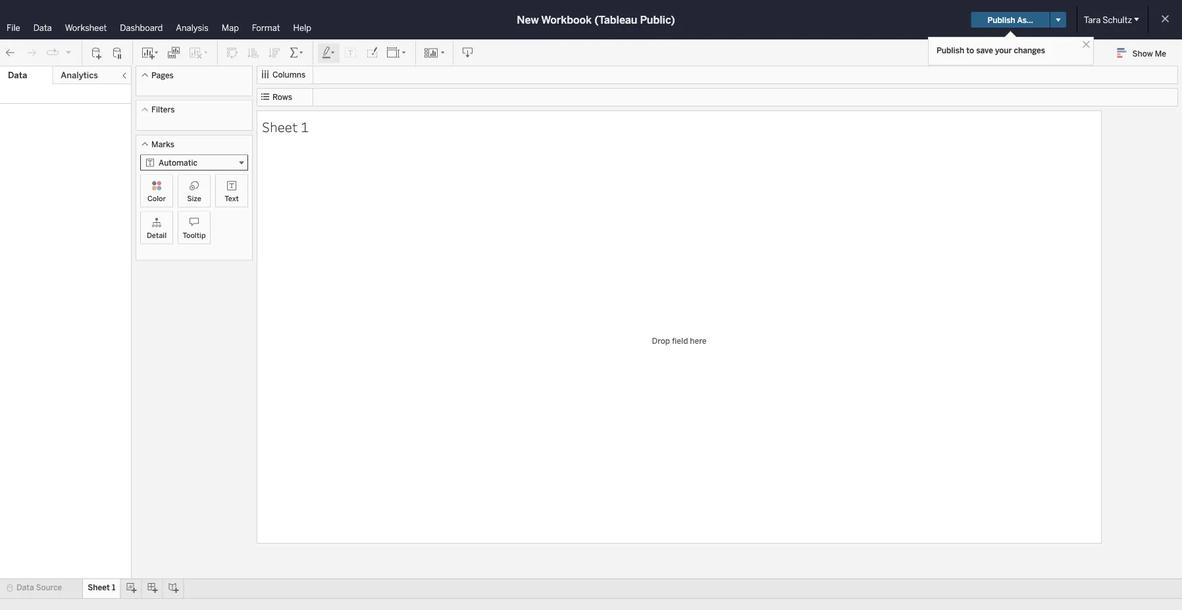 Task type: describe. For each thing, give the bounding box(es) containing it.
drop field here
[[652, 336, 706, 346]]

detail
[[147, 231, 167, 240]]

2 vertical spatial data
[[16, 583, 34, 593]]

0 horizontal spatial sheet
[[88, 583, 110, 593]]

changes
[[1014, 45, 1045, 55]]

columns
[[272, 70, 306, 80]]

format workbook image
[[365, 46, 378, 60]]

to
[[966, 45, 974, 55]]

new data source image
[[90, 46, 103, 60]]

publish as...
[[988, 15, 1033, 25]]

sort descending image
[[268, 46, 281, 60]]

workbook
[[541, 13, 592, 26]]

drop
[[652, 336, 670, 346]]

totals image
[[289, 46, 305, 60]]

publish to save your changes
[[937, 45, 1045, 55]]

1 horizontal spatial sheet 1
[[262, 117, 309, 136]]

redo image
[[25, 46, 38, 60]]

undo image
[[4, 46, 17, 60]]

0 horizontal spatial replay animation image
[[46, 46, 59, 59]]

0 vertical spatial 1
[[301, 117, 309, 136]]

sort ascending image
[[247, 46, 260, 60]]

show labels image
[[344, 46, 357, 60]]

save
[[976, 45, 993, 55]]

download image
[[461, 46, 475, 60]]

me
[[1155, 49, 1166, 58]]

marks
[[151, 140, 174, 149]]

source
[[36, 583, 62, 593]]

show me button
[[1111, 43, 1178, 63]]

map
[[222, 22, 239, 33]]

1 vertical spatial 1
[[112, 583, 115, 593]]

dashboard
[[120, 22, 163, 33]]

1 vertical spatial data
[[8, 70, 27, 81]]

text
[[225, 194, 239, 203]]

size
[[187, 194, 201, 203]]

analysis
[[176, 22, 208, 33]]

new
[[517, 13, 539, 26]]

publish for publish to save your changes
[[937, 45, 964, 55]]

as...
[[1017, 15, 1033, 25]]

field
[[672, 336, 688, 346]]

tara
[[1084, 14, 1101, 25]]

new worksheet image
[[141, 46, 159, 60]]

pages
[[151, 70, 174, 80]]

analytics
[[61, 70, 98, 81]]



Task type: locate. For each thing, give the bounding box(es) containing it.
here
[[690, 336, 706, 346]]

collapse image
[[120, 72, 128, 80]]

(tableau
[[594, 13, 637, 26]]

format
[[252, 22, 280, 33]]

data left source
[[16, 583, 34, 593]]

1 vertical spatial sheet 1
[[88, 583, 115, 593]]

sheet
[[262, 117, 298, 136], [88, 583, 110, 593]]

replay animation image
[[46, 46, 59, 59], [64, 48, 72, 56]]

sheet 1 down rows
[[262, 117, 309, 136]]

0 vertical spatial sheet 1
[[262, 117, 309, 136]]

data source
[[16, 583, 62, 593]]

pause auto updates image
[[111, 46, 124, 60]]

1 vertical spatial publish
[[937, 45, 964, 55]]

clear sheet image
[[188, 46, 209, 60]]

publish inside button
[[988, 15, 1015, 25]]

color
[[147, 194, 166, 203]]

0 horizontal spatial publish
[[937, 45, 964, 55]]

help
[[293, 22, 311, 33]]

0 horizontal spatial 1
[[112, 583, 115, 593]]

0 vertical spatial publish
[[988, 15, 1015, 25]]

sheet right source
[[88, 583, 110, 593]]

1 vertical spatial sheet
[[88, 583, 110, 593]]

publish left as...
[[988, 15, 1015, 25]]

show me
[[1132, 49, 1166, 58]]

show/hide cards image
[[424, 46, 445, 60]]

sheet 1 right source
[[88, 583, 115, 593]]

fit image
[[386, 46, 407, 60]]

public)
[[640, 13, 675, 26]]

highlight image
[[321, 46, 336, 60]]

0 vertical spatial data
[[33, 22, 52, 33]]

publish
[[988, 15, 1015, 25], [937, 45, 964, 55]]

new workbook (tableau public)
[[517, 13, 675, 26]]

1 horizontal spatial 1
[[301, 117, 309, 136]]

1
[[301, 117, 309, 136], [112, 583, 115, 593]]

duplicate image
[[167, 46, 180, 60]]

sheet 1
[[262, 117, 309, 136], [88, 583, 115, 593]]

publish for publish as...
[[988, 15, 1015, 25]]

data down undo icon
[[8, 70, 27, 81]]

your
[[995, 45, 1012, 55]]

0 horizontal spatial sheet 1
[[88, 583, 115, 593]]

tooltip
[[183, 231, 206, 240]]

close image
[[1080, 38, 1093, 51]]

worksheet
[[65, 22, 107, 33]]

replay animation image right redo image at the left top
[[46, 46, 59, 59]]

filters
[[151, 105, 175, 115]]

1 horizontal spatial replay animation image
[[64, 48, 72, 56]]

file
[[7, 22, 20, 33]]

1 horizontal spatial sheet
[[262, 117, 298, 136]]

publish as... button
[[971, 12, 1050, 28]]

tara schultz
[[1084, 14, 1132, 25]]

schultz
[[1103, 14, 1132, 25]]

0 vertical spatial sheet
[[262, 117, 298, 136]]

1 right source
[[112, 583, 115, 593]]

replay animation image up analytics
[[64, 48, 72, 56]]

data up redo image at the left top
[[33, 22, 52, 33]]

publish left to
[[937, 45, 964, 55]]

1 down columns
[[301, 117, 309, 136]]

show
[[1132, 49, 1153, 58]]

sheet down rows
[[262, 117, 298, 136]]

swap rows and columns image
[[226, 46, 239, 60]]

data
[[33, 22, 52, 33], [8, 70, 27, 81], [16, 583, 34, 593]]

1 horizontal spatial publish
[[988, 15, 1015, 25]]

rows
[[272, 92, 292, 102]]



Task type: vqa. For each thing, say whether or not it's contained in the screenshot.
the Redo Icon
yes



